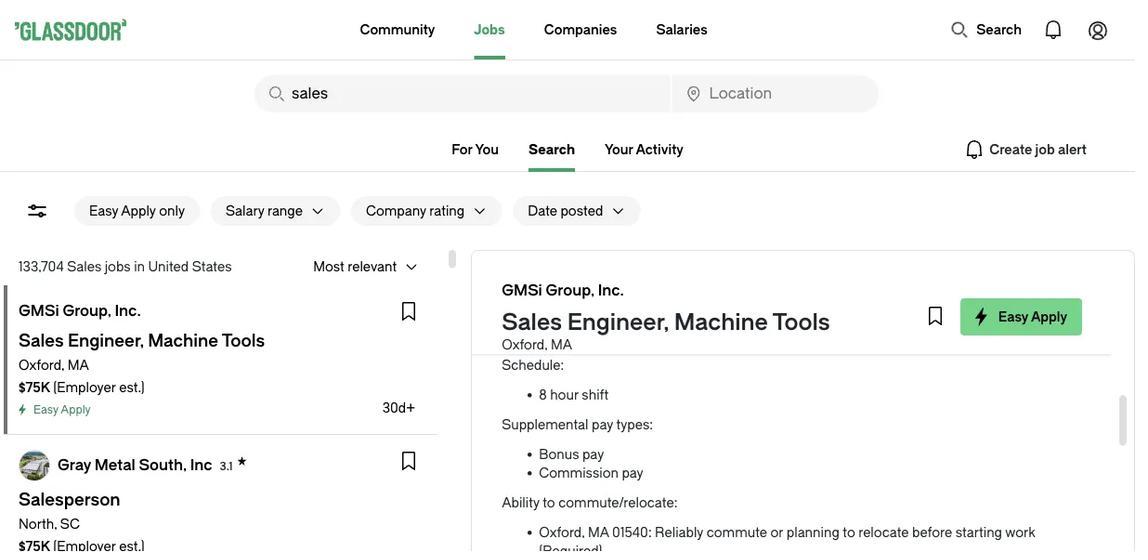 Task type: locate. For each thing, give the bounding box(es) containing it.
inc. for sales engineer, machine tools
[[598, 282, 624, 299]]

easy apply inside button
[[999, 309, 1068, 324]]

ma for oxford, ma $75k (employer est.)
[[68, 357, 89, 373]]

gmsi group, inc.
[[502, 282, 624, 299], [19, 303, 141, 320]]

company
[[366, 203, 426, 218]]

group, up health
[[546, 282, 595, 299]]

easy apply inside jobs list 'element'
[[33, 403, 91, 416]]

0 horizontal spatial easy apply
[[33, 403, 91, 416]]

gmsi down the 133,704
[[19, 303, 59, 320]]

0 horizontal spatial ma
[[68, 357, 89, 373]]

ma inside oxford, ma 01540: reliably commute or planning to relocate before starting work (required)
[[588, 525, 609, 540]]

1 horizontal spatial gmsi
[[502, 282, 543, 299]]

0 vertical spatial easy apply
[[999, 309, 1068, 324]]

relevant
[[348, 259, 397, 274]]

states
[[192, 259, 232, 274]]

2 horizontal spatial apply
[[1031, 309, 1068, 324]]

shift
[[582, 387, 609, 402]]

oxford, inside oxford, ma $75k (employer est.)
[[19, 357, 64, 373]]

1 vertical spatial easy apply
[[33, 403, 91, 416]]

oxford,
[[502, 337, 548, 352], [19, 357, 64, 373], [539, 525, 585, 540]]

pay for supplemental
[[592, 417, 613, 432]]

0 vertical spatial easy
[[89, 203, 118, 218]]

work
[[1006, 525, 1036, 540]]

health
[[539, 309, 580, 324]]

1 horizontal spatial apply
[[121, 203, 156, 218]]

pay up commission
[[583, 447, 604, 462]]

ma
[[551, 337, 573, 352], [68, 357, 89, 373], [588, 525, 609, 540]]

easy apply
[[999, 309, 1068, 324], [33, 403, 91, 416]]

0 vertical spatial pay
[[592, 417, 613, 432]]

none field search location
[[672, 75, 879, 112]]

0 horizontal spatial gmsi group, inc.
[[19, 303, 141, 320]]

1 none field from the left
[[255, 75, 671, 112]]

0 horizontal spatial apply
[[61, 403, 91, 416]]

ma inside sales engineer, machine tools oxford, ma
[[551, 337, 573, 352]]

1 horizontal spatial inc.
[[598, 282, 624, 299]]

reliably
[[655, 525, 704, 540]]

open filter menu image
[[26, 200, 48, 222]]

your activity link
[[605, 142, 684, 157]]

benefits:
[[502, 242, 557, 257]]

1 horizontal spatial search
[[977, 22, 1022, 37]]

hour
[[550, 387, 579, 402]]

2 vertical spatial oxford,
[[539, 525, 585, 540]]

0 vertical spatial apply
[[121, 203, 156, 218]]

gmsi group, inc. inside jobs list 'element'
[[19, 303, 141, 320]]

1 vertical spatial ma
[[68, 357, 89, 373]]

ma down ability to commute/relocate:
[[588, 525, 609, 540]]

pay up commute/relocate:
[[622, 465, 644, 480]]

0 horizontal spatial to
[[543, 495, 555, 510]]

1 horizontal spatial gmsi group, inc.
[[502, 282, 624, 299]]

none field search keyword
[[255, 75, 671, 112]]

1 horizontal spatial easy
[[89, 203, 118, 218]]

2 horizontal spatial ma
[[588, 525, 609, 540]]

gmsi group, inc. up health
[[502, 282, 624, 299]]

0 horizontal spatial group,
[[63, 303, 111, 320]]

2 vertical spatial easy
[[33, 403, 58, 416]]

sales left jobs
[[67, 259, 102, 274]]

sales inside sales engineer, machine tools oxford, ma
[[502, 309, 562, 336]]

1 horizontal spatial easy apply
[[999, 309, 1068, 324]]

2 vertical spatial apply
[[61, 403, 91, 416]]

metal
[[95, 456, 136, 474]]

group, inside jobs list 'element'
[[63, 303, 111, 320]]

2 horizontal spatial easy
[[999, 309, 1029, 324]]

0 vertical spatial gmsi group, inc.
[[502, 282, 624, 299]]

salary range
[[226, 203, 303, 218]]

inc. down 133,704 sales jobs in united states
[[115, 303, 141, 320]]

0 horizontal spatial none field
[[255, 75, 671, 112]]

(employer
[[53, 380, 116, 395]]

1 vertical spatial gmsi group, inc.
[[19, 303, 141, 320]]

1 horizontal spatial to
[[843, 525, 856, 540]]

inc.
[[598, 282, 624, 299], [115, 303, 141, 320]]

2 none field from the left
[[672, 75, 879, 112]]

inc. inside jobs list 'element'
[[115, 303, 141, 320]]

group, down jobs
[[63, 303, 111, 320]]

ma down health
[[551, 337, 573, 352]]

401(k) flexible schedule health insurance paid time off
[[539, 272, 647, 343]]

posted
[[561, 203, 603, 218]]

1 horizontal spatial sales
[[502, 309, 562, 336]]

pay down shift
[[592, 417, 613, 432]]

ma up "(employer"
[[68, 357, 89, 373]]

0 horizontal spatial easy
[[33, 403, 58, 416]]

0 vertical spatial ma
[[551, 337, 573, 352]]

0 vertical spatial gmsi
[[502, 282, 543, 299]]

group,
[[546, 282, 595, 299], [63, 303, 111, 320]]

1 horizontal spatial ma
[[551, 337, 573, 352]]

sales down "flexible"
[[502, 309, 562, 336]]

oxford, up schedule:
[[502, 337, 548, 352]]

1 vertical spatial to
[[843, 525, 856, 540]]

inc
[[190, 456, 212, 474]]

to
[[543, 495, 555, 510], [843, 525, 856, 540]]

8
[[539, 387, 547, 402]]

group, for sales engineer, machine tools
[[546, 282, 595, 299]]

0 vertical spatial search
[[977, 22, 1022, 37]]

salary
[[226, 203, 264, 218]]

1 vertical spatial group,
[[63, 303, 111, 320]]

0 horizontal spatial gmsi
[[19, 303, 59, 320]]

search button
[[942, 11, 1032, 48]]

most relevant
[[313, 259, 397, 274]]

1 vertical spatial search
[[529, 142, 575, 157]]

1 vertical spatial easy
[[999, 309, 1029, 324]]

gmsi for oxford, ma
[[19, 303, 59, 320]]

1 horizontal spatial group,
[[546, 282, 595, 299]]

easy
[[89, 203, 118, 218], [999, 309, 1029, 324], [33, 403, 58, 416]]

community link
[[360, 0, 435, 59]]

2 vertical spatial ma
[[588, 525, 609, 540]]

1 vertical spatial sales
[[502, 309, 562, 336]]

insurance
[[583, 309, 644, 324]]

0 vertical spatial oxford,
[[502, 337, 548, 352]]

gmsi group, inc. down jobs
[[19, 303, 141, 320]]

None field
[[255, 75, 671, 112], [672, 75, 879, 112]]

ma inside oxford, ma $75k (employer est.)
[[68, 357, 89, 373]]

0 horizontal spatial search
[[529, 142, 575, 157]]

inc. up insurance
[[598, 282, 624, 299]]

Search location field
[[672, 75, 879, 112]]

to right ability in the bottom of the page
[[543, 495, 555, 510]]

0 vertical spatial sales
[[67, 259, 102, 274]]

oxford, up (required)
[[539, 525, 585, 540]]

salaries
[[657, 22, 708, 37]]

for you link
[[452, 142, 499, 157]]

oxford, up "$75k"
[[19, 357, 64, 373]]

paid
[[539, 328, 566, 343]]

1 vertical spatial pay
[[583, 447, 604, 462]]

1 vertical spatial gmsi
[[19, 303, 59, 320]]

supplemental pay types:
[[502, 417, 653, 432]]

machine
[[674, 309, 769, 336]]

apply
[[121, 203, 156, 218], [1031, 309, 1068, 324], [61, 403, 91, 416]]

rating
[[430, 203, 465, 218]]

companies link
[[544, 0, 617, 59]]

pay
[[592, 417, 613, 432], [583, 447, 604, 462], [622, 465, 644, 480]]

to left relocate
[[843, 525, 856, 540]]

oxford, inside oxford, ma 01540: reliably commute or planning to relocate before starting work (required)
[[539, 525, 585, 540]]

2 vertical spatial pay
[[622, 465, 644, 480]]

jobs list element
[[4, 285, 438, 552]]

0 horizontal spatial inc.
[[115, 303, 141, 320]]

1 vertical spatial inc.
[[115, 303, 141, 320]]

search
[[977, 22, 1022, 37], [529, 142, 575, 157]]

group, for oxford, ma
[[63, 303, 111, 320]]

gmsi down benefits:
[[502, 282, 543, 299]]

engineer,
[[568, 309, 669, 336]]

gray metal south, inc
[[58, 456, 212, 474]]

jobs
[[474, 22, 505, 37]]

commute
[[707, 525, 768, 540]]

oxford, inside sales engineer, machine tools oxford, ma
[[502, 337, 548, 352]]

gmsi inside jobs list 'element'
[[19, 303, 59, 320]]

1 vertical spatial oxford,
[[19, 357, 64, 373]]

1 horizontal spatial none field
[[672, 75, 879, 112]]

united
[[148, 259, 189, 274]]

gmsi
[[502, 282, 543, 299], [19, 303, 59, 320]]

0 vertical spatial group,
[[546, 282, 595, 299]]

off
[[600, 328, 617, 343]]

0 vertical spatial inc.
[[598, 282, 624, 299]]



Task type: describe. For each thing, give the bounding box(es) containing it.
133,704
[[19, 259, 64, 274]]

easy inside jobs list 'element'
[[33, 403, 58, 416]]

types:
[[617, 417, 653, 432]]

133,704 sales jobs in united states
[[19, 259, 232, 274]]

jobs link
[[474, 0, 505, 59]]

$75k
[[19, 380, 50, 395]]

(required)
[[539, 543, 603, 552]]

3.1
[[220, 460, 233, 473]]

most
[[313, 259, 345, 274]]

sc
[[60, 516, 80, 532]]

time
[[569, 328, 597, 343]]

community
[[360, 22, 435, 37]]

date
[[528, 203, 558, 218]]

bonus pay commission pay
[[539, 447, 644, 480]]

schedule:
[[502, 357, 564, 373]]

1 vertical spatial apply
[[1031, 309, 1068, 324]]

company rating
[[366, 203, 465, 218]]

tools
[[773, 309, 831, 336]]

activity
[[636, 142, 684, 157]]

ability
[[502, 495, 540, 510]]

gray metal south, inc logo image
[[20, 451, 49, 480]]

date posted button
[[513, 196, 603, 226]]

apply inside jobs list 'element'
[[61, 403, 91, 416]]

oxford, ma 01540: reliably commute or planning to relocate before starting work (required)
[[539, 525, 1036, 552]]

pay for bonus
[[583, 447, 604, 462]]

for you
[[452, 142, 499, 157]]

8 hour shift
[[539, 387, 609, 402]]

before
[[913, 525, 953, 540]]

oxford, for oxford, ma 01540: reliably commute or planning to relocate before starting work (required)
[[539, 525, 585, 540]]

easy apply only
[[89, 203, 185, 218]]

easy apply button
[[961, 298, 1083, 336]]

Search keyword field
[[255, 75, 671, 112]]

gmsi for sales engineer, machine tools
[[502, 282, 543, 299]]

range
[[268, 203, 303, 218]]

you
[[475, 142, 499, 157]]

south,
[[139, 456, 187, 474]]

01540:
[[613, 525, 652, 540]]

gmsi group, inc. for sales engineer, machine tools
[[502, 282, 624, 299]]

commission
[[539, 465, 619, 480]]

jobs
[[105, 259, 131, 274]]

starting
[[956, 525, 1003, 540]]

0 vertical spatial to
[[543, 495, 555, 510]]

companies
[[544, 22, 617, 37]]

search inside button
[[977, 22, 1022, 37]]

sales engineer, machine tools oxford, ma
[[502, 309, 831, 352]]

planning
[[787, 525, 840, 540]]

your activity
[[605, 142, 684, 157]]

date posted
[[528, 203, 603, 218]]

to inside oxford, ma 01540: reliably commute or planning to relocate before starting work (required)
[[843, 525, 856, 540]]

bonus
[[539, 447, 579, 462]]

commute/relocate:
[[559, 495, 678, 510]]

north,
[[19, 516, 57, 532]]

for
[[452, 142, 473, 157]]

north, sc
[[19, 516, 80, 532]]

supplemental
[[502, 417, 589, 432]]

your
[[605, 142, 634, 157]]

in
[[134, 259, 145, 274]]

401(k)
[[539, 272, 574, 287]]

oxford, for oxford, ma $75k (employer est.)
[[19, 357, 64, 373]]

salaries link
[[657, 0, 708, 59]]

search link
[[529, 142, 575, 172]]

ma for oxford, ma 01540: reliably commute or planning to relocate before starting work (required)
[[588, 525, 609, 540]]

ability to commute/relocate:
[[502, 495, 678, 510]]

or
[[771, 525, 784, 540]]

company rating button
[[351, 196, 465, 226]]

inc. for oxford, ma
[[115, 303, 141, 320]]

oxford, ma $75k (employer est.)
[[19, 357, 145, 395]]

30d+
[[383, 400, 416, 415]]

most relevant button
[[298, 252, 397, 282]]

est.)
[[119, 380, 145, 395]]

relocate
[[859, 525, 909, 540]]

easy apply only button
[[74, 196, 200, 226]]

gmsi group, inc. for oxford, ma
[[19, 303, 141, 320]]

schedule
[[590, 290, 647, 306]]

gray
[[58, 456, 91, 474]]

0 horizontal spatial sales
[[67, 259, 102, 274]]

only
[[159, 203, 185, 218]]

salary range button
[[211, 196, 303, 226]]

flexible
[[539, 290, 587, 306]]



Task type: vqa. For each thing, say whether or not it's contained in the screenshot.
the leftmost field
yes



